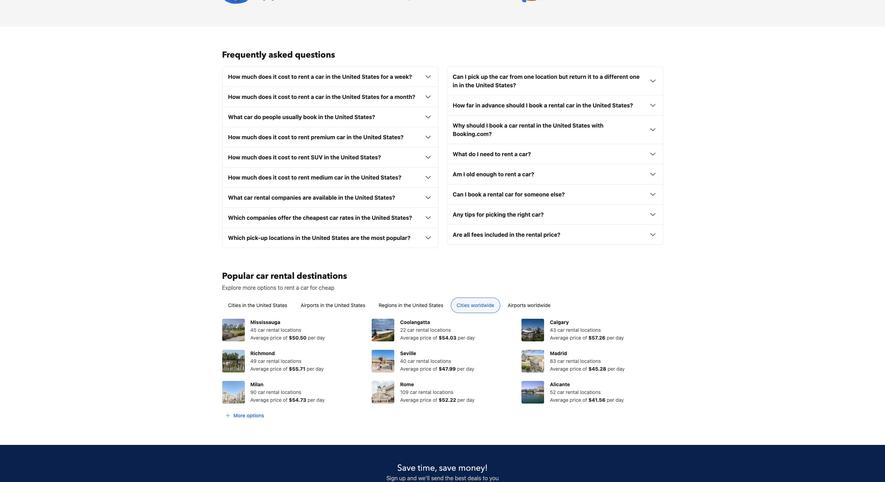Task type: describe. For each thing, give the bounding box(es) containing it.
of for $54.03
[[433, 335, 438, 341]]

car inside alicante 52 car rental locations average price of $41.56 per day
[[558, 389, 565, 395]]

1 horizontal spatial should
[[507, 102, 525, 109]]

for left week?
[[381, 74, 389, 80]]

a inside can i pick up the car from one location but return it to a different one in in the united states?
[[600, 74, 603, 80]]

seville
[[400, 351, 417, 357]]

states? inside the how far in advance should i book a rental car in the united states? dropdown button
[[613, 102, 634, 109]]

to inside 'dropdown button'
[[292, 134, 297, 140]]

rome 109 car rental locations average price of $52.22 per day
[[400, 382, 475, 403]]

45
[[251, 327, 257, 333]]

the down cheapest
[[302, 235, 311, 241]]

of for $50.50
[[283, 335, 288, 341]]

and
[[408, 475, 417, 482]]

the down pick
[[466, 82, 475, 89]]

much for how much does it cost to rent medium car in the united states?
[[242, 174, 257, 181]]

it for how much does it cost to rent medium car in the united states?
[[273, 174, 277, 181]]

how much does it cost to rent a car in the united states for a month?
[[228, 94, 416, 100]]

options inside popular car rental destinations explore more options to rent a car for cheap
[[257, 285, 277, 291]]

included
[[485, 232, 509, 238]]

to up usually
[[292, 94, 297, 100]]

car? inside any tips for picking the right car? dropdown button
[[532, 212, 544, 218]]

why should i book a car rental in the united states with booking.com?
[[453, 122, 604, 137]]

i up tips in the top of the page
[[465, 191, 467, 198]]

in inside 'dropdown button'
[[347, 134, 352, 140]]

rental inside rome 109 car rental locations average price of $52.22 per day
[[419, 389, 432, 395]]

does for how much does it cost to rent medium car in the united states?
[[259, 174, 272, 181]]

the inside save time, save money! sign up and we'll send the best deals to you
[[446, 475, 454, 482]]

what car do people usually book in the united states?
[[228, 114, 375, 120]]

does for how much does it cost to rent a car in the united states for a week?
[[259, 74, 272, 80]]

car inside coolangatta 22 car rental locations average price of $54.03 per day
[[408, 327, 415, 333]]

states? inside how much does it cost to rent suv in the united states? dropdown button
[[361, 154, 381, 161]]

what car rental companies are available in the united states?
[[228, 195, 396, 201]]

states up mississauga
[[273, 302, 288, 308]]

rental inside "calgary 43 car rental locations average price of $57.26 per day"
[[566, 327, 579, 333]]

book inside dropdown button
[[303, 114, 317, 120]]

destinations
[[297, 271, 347, 282]]

can for can i pick up the car from one location but return it to a different one in in the united states?
[[453, 74, 464, 80]]

price for $57.26
[[570, 335, 582, 341]]

the up how much does it cost to rent a car in the united states for a month? dropdown button
[[332, 74, 341, 80]]

the left right
[[507, 212, 516, 218]]

$41.56
[[589, 397, 606, 403]]

cheap car rental in madrid image
[[522, 350, 545, 373]]

cheap car rental in richmond image
[[222, 350, 245, 373]]

of for $57.26
[[583, 335, 588, 341]]

enough
[[477, 171, 497, 178]]

how much does it cost to rent medium car in the united states? button
[[228, 173, 433, 182]]

the down the return on the top right of page
[[583, 102, 592, 109]]

the inside 'button'
[[326, 302, 333, 308]]

airports worldwide
[[508, 302, 551, 308]]

regions in the united states button
[[373, 298, 450, 313]]

for left someone
[[515, 191, 523, 198]]

mississauga 45 car rental locations average price of $50.50 per day
[[251, 319, 325, 341]]

locations for madrid 83 car rental locations average price of $45.28 per day
[[581, 358, 601, 364]]

of for $47.99
[[433, 366, 438, 372]]

best
[[455, 475, 467, 482]]

popular?
[[387, 235, 411, 241]]

to inside popular car rental destinations explore more options to rent a car for cheap
[[278, 285, 283, 291]]

popular car rental destinations explore more options to rent a car for cheap
[[222, 271, 347, 291]]

which for which pick-up locations in the united states are the most popular?
[[228, 235, 246, 241]]

the up rates
[[345, 195, 354, 201]]

cities worldwide button
[[451, 298, 501, 313]]

worldwide for airports worldwide
[[528, 302, 551, 308]]

what for what car rental companies are available in the united states?
[[228, 195, 243, 201]]

$52.22
[[439, 397, 457, 403]]

offer
[[278, 215, 291, 221]]

states? inside how much does it cost to rent premium car in the united states? 'dropdown button'
[[383, 134, 404, 140]]

book inside why should i book a car rental in the united states with booking.com?
[[490, 122, 503, 129]]

it inside can i pick up the car from one location but return it to a different one in in the united states?
[[588, 74, 592, 80]]

cheap car rental in milan image
[[222, 381, 245, 404]]

of for $54.73
[[283, 397, 288, 403]]

are
[[453, 232, 463, 238]]

to right enough
[[499, 171, 504, 178]]

up inside can i pick up the car from one location but return it to a different one in in the united states?
[[481, 74, 488, 80]]

any tips for picking the right car?
[[453, 212, 544, 218]]

frequently
[[222, 49, 267, 61]]

cheap car rental in mississauga image
[[222, 319, 245, 342]]

a down how much does it cost to rent a car in the united states for a week?
[[311, 94, 314, 100]]

can i pick up the car from one location but return it to a different one in in the united states? button
[[453, 73, 658, 90]]

how for how much does it cost to rent suv in the united states?
[[228, 154, 241, 161]]

price for $52.22
[[420, 397, 432, 403]]

43
[[550, 327, 557, 333]]

up inside save time, save money! sign up and we'll send the best deals to you
[[400, 475, 406, 482]]

$45.28
[[589, 366, 607, 372]]

a inside popular car rental destinations explore more options to rent a car for cheap
[[296, 285, 299, 291]]

what for what car do people usually book in the united states?
[[228, 114, 243, 120]]

how for how far in advance should i book a rental car in the united states?
[[453, 102, 465, 109]]

why should i book a car rental in the united states with booking.com? button
[[453, 121, 658, 138]]

locations inside which pick-up locations in the united states are the most popular? dropdown button
[[269, 235, 294, 241]]

save time, save money! sign up and we'll send the best deals to you
[[387, 463, 499, 482]]

it for how much does it cost to rent a car in the united states for a week?
[[273, 74, 277, 80]]

i left need
[[477, 151, 479, 157]]

cheap car rental in seville image
[[372, 350, 395, 373]]

can for can i book a rental car for someone else?
[[453, 191, 464, 198]]

how much does it cost to rent a car in the united states for a week? button
[[228, 73, 433, 81]]

premium
[[311, 134, 336, 140]]

it for how much does it cost to rent premium car in the united states?
[[273, 134, 277, 140]]

1 vertical spatial companies
[[247, 215, 277, 221]]

locations for milan 90 car rental locations average price of $54.73 per day
[[281, 389, 302, 395]]

how far in advance should i book a rental car in the united states? button
[[453, 101, 658, 110]]

states? inside "what car do people usually book in the united states?" dropdown button
[[355, 114, 375, 120]]

rent inside 'dropdown button'
[[299, 134, 310, 140]]

day for calgary 43 car rental locations average price of $57.26 per day
[[616, 335, 624, 341]]

the right rates
[[362, 215, 371, 221]]

need
[[480, 151, 494, 157]]

for right tips in the top of the page
[[477, 212, 485, 218]]

sign
[[387, 475, 398, 482]]

do inside "what car do people usually book in the united states?" dropdown button
[[254, 114, 261, 120]]

how for how much does it cost to rent a car in the united states for a month?
[[228, 94, 241, 100]]

cost for how much does it cost to rent a car in the united states for a week?
[[278, 74, 290, 80]]

0 horizontal spatial up
[[261, 235, 268, 241]]

i inside can i pick up the car from one location but return it to a different one in in the united states?
[[465, 74, 467, 80]]

cities worldwide
[[457, 302, 495, 308]]

rental inside dropdown button
[[254, 195, 270, 201]]

what for what do i need to rent a car?
[[453, 151, 468, 157]]

airports worldwide button
[[502, 298, 557, 313]]

for left month?
[[381, 94, 389, 100]]

which for which companies offer the cheapest car rates  in the united states?
[[228, 215, 246, 221]]

i up why should i book a car rental in the united states with booking.com?
[[526, 102, 528, 109]]

does for how much does it cost to rent a car in the united states for a month?
[[259, 94, 272, 100]]

car inside seville 40 car rental locations average price of $47.99 per day
[[408, 358, 415, 364]]

how much does it cost to rent suv in the united states?
[[228, 154, 381, 161]]

most
[[371, 235, 385, 241]]

rental inside madrid 83 car rental locations average price of $45.28 per day
[[566, 358, 579, 364]]

cost for how much does it cost to rent medium car in the united states?
[[278, 174, 290, 181]]

average for 49
[[251, 366, 269, 372]]

cities for cities in the united states
[[228, 302, 241, 308]]

40
[[400, 358, 407, 364]]

am
[[453, 171, 462, 178]]

do inside what do i need to rent a car? dropdown button
[[469, 151, 476, 157]]

how much does it cost to rent premium car in the united states? button
[[228, 133, 433, 142]]

90
[[251, 389, 257, 395]]

for inside popular car rental destinations explore more options to rent a car for cheap
[[310, 285, 317, 291]]

more options
[[234, 413, 264, 419]]

locations for coolangatta 22 car rental locations average price of $54.03 per day
[[431, 327, 451, 333]]

am i old enough to rent a car? button
[[453, 170, 658, 179]]

it for how much does it cost to rent a car in the united states for a month?
[[273, 94, 277, 100]]

cheap
[[319, 285, 335, 291]]

average for 40
[[400, 366, 419, 372]]

the down how much does it cost to rent a car in the united states for a month? dropdown button
[[325, 114, 334, 120]]

car inside mississauga 45 car rental locations average price of $50.50 per day
[[258, 327, 265, 333]]

cheap car rental in alicante image
[[522, 381, 545, 404]]

5 million+ reviews image
[[522, 0, 550, 4]]

a left week?
[[390, 74, 394, 80]]

price?
[[544, 232, 561, 238]]

milan 90 car rental locations average price of $54.73 per day
[[251, 382, 325, 403]]

car inside madrid 83 car rental locations average price of $45.28 per day
[[558, 358, 565, 364]]

milan
[[251, 382, 264, 388]]

are all fees included in the rental price? button
[[453, 231, 658, 239]]

states? inside the what car rental companies are available in the united states? dropdown button
[[375, 195, 396, 201]]

a inside why should i book a car rental in the united states with booking.com?
[[505, 122, 508, 129]]

average for 45
[[251, 335, 269, 341]]

49
[[251, 358, 257, 364]]

0 vertical spatial companies
[[272, 195, 302, 201]]

52
[[550, 389, 556, 395]]

price for $54.03
[[420, 335, 432, 341]]

why
[[453, 122, 465, 129]]

per for $54.03
[[458, 335, 466, 341]]

are inside dropdown button
[[351, 235, 360, 241]]

per for $55.71
[[307, 366, 315, 372]]

to down asked at top left
[[292, 74, 297, 80]]

book down old
[[468, 191, 482, 198]]

cost for how much does it cost to rent suv in the united states?
[[278, 154, 290, 161]]

booking.com?
[[453, 131, 492, 137]]

medium
[[311, 174, 333, 181]]

states left week?
[[362, 74, 380, 80]]

cheap car rental in rome image
[[372, 381, 395, 404]]

cities in the united states button
[[222, 298, 294, 313]]

locations for richmond 49 car rental locations average price of $55.71 per day
[[281, 358, 302, 364]]

cost for how much does it cost to rent premium car in the united states?
[[278, 134, 290, 140]]

coolangatta
[[400, 319, 430, 325]]

states inside 'button'
[[351, 302, 366, 308]]

which pick-up locations in the united states are the most popular? button
[[228, 234, 433, 242]]

how for how much does it cost to rent premium car in the united states?
[[228, 134, 241, 140]]

airports in the united states
[[301, 302, 366, 308]]

more
[[243, 285, 256, 291]]

states? inside which companies offer the cheapest car rates  in the united states? dropdown button
[[392, 215, 412, 221]]

which pick-up locations in the united states are the most popular?
[[228, 235, 411, 241]]

car inside milan 90 car rental locations average price of $54.73 per day
[[258, 389, 265, 395]]

day for madrid 83 car rental locations average price of $45.28 per day
[[617, 366, 625, 372]]

locations for mississauga 45 car rental locations average price of $50.50 per day
[[281, 327, 302, 333]]

cheap car rental in coolangatta image
[[372, 319, 395, 342]]

which companies offer the cheapest car rates  in the united states?
[[228, 215, 412, 221]]

to inside save time, save money! sign up and we'll send the best deals to you
[[483, 475, 488, 482]]

mississauga
[[251, 319, 281, 325]]

united inside why should i book a car rental in the united states with booking.com?
[[553, 122, 572, 129]]

does for how much does it cost to rent suv in the united states?
[[259, 154, 272, 161]]

tips
[[465, 212, 476, 218]]

much for how much does it cost to rent suv in the united states?
[[242, 154, 257, 161]]

day for coolangatta 22 car rental locations average price of $54.03 per day
[[467, 335, 475, 341]]

are inside dropdown button
[[303, 195, 312, 201]]

83
[[550, 358, 557, 364]]

united inside 'dropdown button'
[[364, 134, 382, 140]]

we'll
[[419, 475, 430, 482]]

in inside why should i book a car rental in the united states with booking.com?
[[537, 122, 542, 129]]

price for $50.50
[[270, 335, 282, 341]]

with
[[592, 122, 604, 129]]

average for 109
[[400, 397, 419, 403]]

options inside button
[[247, 413, 264, 419]]

per for $45.28
[[608, 366, 616, 372]]

rental inside mississauga 45 car rental locations average price of $50.50 per day
[[267, 327, 280, 333]]

$54.73
[[289, 397, 307, 403]]

day for alicante 52 car rental locations average price of $41.56 per day
[[616, 397, 624, 403]]

of for $41.56
[[583, 397, 588, 403]]

states? inside can i pick up the car from one location but return it to a different one in in the united states?
[[496, 82, 516, 89]]

much for how much does it cost to rent premium car in the united states?
[[242, 134, 257, 140]]

someone
[[525, 191, 550, 198]]

car inside the richmond 49 car rental locations average price of $55.71 per day
[[258, 358, 265, 364]]

rental inside milan 90 car rental locations average price of $54.73 per day
[[267, 389, 280, 395]]

day for rome 109 car rental locations average price of $52.22 per day
[[467, 397, 475, 403]]

$55.71
[[289, 366, 306, 372]]

regions
[[379, 302, 397, 308]]

car inside rome 109 car rental locations average price of $52.22 per day
[[410, 389, 417, 395]]

cities for cities worldwide
[[457, 302, 470, 308]]

much for how much does it cost to rent a car in the united states for a week?
[[242, 74, 257, 80]]



Task type: locate. For each thing, give the bounding box(es) containing it.
rental inside coolangatta 22 car rental locations average price of $54.03 per day
[[416, 327, 429, 333]]

price down mississauga
[[270, 335, 282, 341]]

can inside dropdown button
[[453, 191, 464, 198]]

airports up cheap car rental in calgary image
[[508, 302, 526, 308]]

should up booking.com?
[[467, 122, 485, 129]]

rent inside popular car rental destinations explore more options to rent a car for cheap
[[285, 285, 295, 291]]

to right need
[[495, 151, 501, 157]]

right
[[518, 212, 531, 218]]

price for $47.99
[[420, 366, 432, 372]]

5 much from the top
[[242, 174, 257, 181]]

of for $52.22
[[433, 397, 438, 403]]

1 vertical spatial can
[[453, 191, 464, 198]]

a down the destinations on the left of the page
[[296, 285, 299, 291]]

different
[[605, 74, 629, 80]]

day right $52.22
[[467, 397, 475, 403]]

4 much from the top
[[242, 154, 257, 161]]

car? inside 'am i old enough to rent a car?' dropdown button
[[523, 171, 535, 178]]

save
[[398, 463, 416, 474]]

average for 52
[[550, 397, 569, 403]]

a down why should i book a car rental in the united states with booking.com?
[[515, 151, 518, 157]]

car inside why should i book a car rental in the united states with booking.com?
[[509, 122, 518, 129]]

worldwide for cities worldwide
[[471, 302, 495, 308]]

car inside can i pick up the car from one location but return it to a different one in in the united states?
[[500, 74, 509, 80]]

car? down why should i book a car rental in the united states with booking.com?
[[519, 151, 531, 157]]

1 airports from the left
[[301, 302, 319, 308]]

0 horizontal spatial airports
[[301, 302, 319, 308]]

rental inside seville 40 car rental locations average price of $47.99 per day
[[417, 358, 430, 364]]

pick
[[468, 74, 480, 80]]

22
[[400, 327, 406, 333]]

to left suv
[[292, 154, 297, 161]]

alicante
[[550, 382, 570, 388]]

price for $55.71
[[270, 366, 282, 372]]

but
[[559, 74, 568, 80]]

per for $47.99
[[458, 366, 465, 372]]

day right $57.26
[[616, 335, 624, 341]]

1 horizontal spatial worldwide
[[528, 302, 551, 308]]

5 cost from the top
[[278, 174, 290, 181]]

1 worldwide from the left
[[471, 302, 495, 308]]

the up the what car rental companies are available in the united states? dropdown button
[[351, 174, 360, 181]]

1 horizontal spatial are
[[351, 235, 360, 241]]

return
[[570, 74, 587, 80]]

car
[[316, 74, 324, 80], [500, 74, 509, 80], [316, 94, 324, 100], [566, 102, 575, 109], [244, 114, 253, 120], [509, 122, 518, 129], [337, 134, 346, 140], [335, 174, 343, 181], [505, 191, 514, 198], [244, 195, 253, 201], [330, 215, 339, 221], [256, 271, 269, 282], [301, 285, 309, 291], [258, 327, 265, 333], [408, 327, 415, 333], [558, 327, 565, 333], [258, 358, 265, 364], [408, 358, 415, 364], [558, 358, 565, 364], [258, 389, 265, 395], [410, 389, 417, 395], [558, 389, 565, 395]]

picking
[[486, 212, 506, 218]]

to
[[292, 74, 297, 80], [593, 74, 599, 80], [292, 94, 297, 100], [292, 134, 297, 140], [495, 151, 501, 157], [292, 154, 297, 161], [499, 171, 504, 178], [292, 174, 297, 181], [278, 285, 283, 291], [483, 475, 488, 482]]

1 vertical spatial do
[[469, 151, 476, 157]]

cheap car rental in calgary image
[[522, 319, 545, 342]]

price for $45.28
[[570, 366, 582, 372]]

average inside coolangatta 22 car rental locations average price of $54.03 per day
[[400, 335, 419, 341]]

average inside rome 109 car rental locations average price of $52.22 per day
[[400, 397, 419, 403]]

day right $47.99
[[466, 366, 475, 372]]

the down right
[[516, 232, 525, 238]]

locations up "$45.28"
[[581, 358, 601, 364]]

1 vertical spatial car?
[[523, 171, 535, 178]]

1 cost from the top
[[278, 74, 290, 80]]

of inside seville 40 car rental locations average price of $47.99 per day
[[433, 366, 438, 372]]

car? for am i old enough to rent a car?
[[523, 171, 535, 178]]

day inside coolangatta 22 car rental locations average price of $54.03 per day
[[467, 335, 475, 341]]

fees
[[472, 232, 484, 238]]

states inside dropdown button
[[332, 235, 350, 241]]

how much does it cost to rent suv in the united states? button
[[228, 153, 433, 162]]

a up can i book a rental car for someone else?
[[518, 171, 521, 178]]

more options button
[[222, 410, 267, 422]]

2 which from the top
[[228, 235, 246, 241]]

rental inside why should i book a car rental in the united states with booking.com?
[[519, 122, 535, 129]]

madrid 83 car rental locations average price of $45.28 per day
[[550, 351, 625, 372]]

how
[[228, 74, 241, 80], [228, 94, 241, 100], [453, 102, 465, 109], [228, 134, 241, 140], [228, 154, 241, 161], [228, 174, 241, 181]]

cost down usually
[[278, 134, 290, 140]]

per inside the richmond 49 car rental locations average price of $55.71 per day
[[307, 366, 315, 372]]

average inside seville 40 car rental locations average price of $47.99 per day
[[400, 366, 419, 372]]

airports in the united states button
[[295, 298, 372, 313]]

average for 90
[[251, 397, 269, 403]]

average down 109
[[400, 397, 419, 403]]

109
[[400, 389, 409, 395]]

per inside rome 109 car rental locations average price of $52.22 per day
[[458, 397, 465, 403]]

madrid
[[550, 351, 568, 357]]

0 horizontal spatial do
[[254, 114, 261, 120]]

do left need
[[469, 151, 476, 157]]

2 cities from the left
[[457, 302, 470, 308]]

options
[[257, 285, 277, 291], [247, 413, 264, 419]]

locations up $52.22
[[433, 389, 454, 395]]

how much does it cost to rent premium car in the united states?
[[228, 134, 404, 140]]

average down 52
[[550, 397, 569, 403]]

am i old enough to rent a car?
[[453, 171, 535, 178]]

calgary
[[550, 319, 569, 325]]

price down 'richmond'
[[270, 366, 282, 372]]

price inside coolangatta 22 car rental locations average price of $54.03 per day
[[420, 335, 432, 341]]

0 vertical spatial car?
[[519, 151, 531, 157]]

per inside seville 40 car rental locations average price of $47.99 per day
[[458, 366, 465, 372]]

in inside 'button'
[[321, 302, 325, 308]]

average down 83
[[550, 366, 569, 372]]

i left pick
[[465, 74, 467, 80]]

1 much from the top
[[242, 74, 257, 80]]

price for $41.56
[[570, 397, 582, 403]]

1 which from the top
[[228, 215, 246, 221]]

2 vertical spatial up
[[400, 475, 406, 482]]

2 can from the top
[[453, 191, 464, 198]]

cheapest
[[303, 215, 328, 221]]

day inside milan 90 car rental locations average price of $54.73 per day
[[317, 397, 325, 403]]

average down 22
[[400, 335, 419, 341]]

the down 'more'
[[248, 302, 255, 308]]

the right suv
[[331, 154, 340, 161]]

i left old
[[464, 171, 465, 178]]

seville 40 car rental locations average price of $47.99 per day
[[400, 351, 475, 372]]

any
[[453, 212, 464, 218]]

airports down cheap
[[301, 302, 319, 308]]

car? for what do i need to rent a car?
[[519, 151, 531, 157]]

popular
[[222, 271, 254, 282]]

day inside alicante 52 car rental locations average price of $41.56 per day
[[616, 397, 624, 403]]

average for 22
[[400, 335, 419, 341]]

a left month?
[[390, 94, 394, 100]]

usually
[[283, 114, 302, 120]]

airports inside 'button'
[[301, 302, 319, 308]]

of left "$55.71"
[[283, 366, 288, 372]]

month?
[[395, 94, 416, 100]]

the up the coolangatta
[[404, 302, 411, 308]]

price left $41.56
[[570, 397, 582, 403]]

cost inside 'dropdown button'
[[278, 134, 290, 140]]

what inside dropdown button
[[228, 195, 243, 201]]

locations up $57.26
[[581, 327, 601, 333]]

price inside milan 90 car rental locations average price of $54.73 per day
[[270, 397, 282, 403]]

2 cost from the top
[[278, 94, 290, 100]]

options right more
[[247, 413, 264, 419]]

car inside 'dropdown button'
[[337, 134, 346, 140]]

0 vertical spatial are
[[303, 195, 312, 201]]

companies
[[272, 195, 302, 201], [247, 215, 277, 221]]

location
[[536, 74, 558, 80]]

car? right right
[[532, 212, 544, 218]]

of inside madrid 83 car rental locations average price of $45.28 per day
[[583, 366, 588, 372]]

the inside why should i book a car rental in the united states with booking.com?
[[543, 122, 552, 129]]

cost left suv
[[278, 154, 290, 161]]

locations for seville 40 car rental locations average price of $47.99 per day
[[431, 358, 452, 364]]

1 vertical spatial options
[[247, 413, 264, 419]]

tab list containing cities in the united states
[[217, 298, 669, 314]]

old
[[467, 171, 475, 178]]

average down 90
[[251, 397, 269, 403]]

to down how much does it cost to rent suv in the united states?
[[292, 174, 297, 181]]

in
[[326, 74, 331, 80], [453, 82, 458, 89], [459, 82, 464, 89], [326, 94, 331, 100], [476, 102, 481, 109], [577, 102, 581, 109], [319, 114, 323, 120], [537, 122, 542, 129], [347, 134, 352, 140], [324, 154, 329, 161], [345, 174, 350, 181], [339, 195, 344, 201], [355, 215, 360, 221], [510, 232, 515, 238], [296, 235, 301, 241], [242, 302, 247, 308], [321, 302, 325, 308], [399, 302, 403, 308]]

5 does from the top
[[259, 174, 272, 181]]

what car rental companies are available in the united states? button
[[228, 194, 433, 202]]

pick-
[[247, 235, 261, 241]]

the inside 'dropdown button'
[[353, 134, 362, 140]]

day inside madrid 83 car rental locations average price of $45.28 per day
[[617, 366, 625, 372]]

2 does from the top
[[259, 94, 272, 100]]

day for mississauga 45 car rental locations average price of $50.50 per day
[[317, 335, 325, 341]]

i up booking.com?
[[487, 122, 488, 129]]

$54.03
[[439, 335, 457, 341]]

1 one from the left
[[524, 74, 535, 80]]

1 vertical spatial what
[[453, 151, 468, 157]]

4 cost from the top
[[278, 154, 290, 161]]

per for $52.22
[[458, 397, 465, 403]]

of left $52.22
[[433, 397, 438, 403]]

1 vertical spatial should
[[467, 122, 485, 129]]

car? up someone
[[523, 171, 535, 178]]

day inside rome 109 car rental locations average price of $52.22 per day
[[467, 397, 475, 403]]

what
[[228, 114, 243, 120], [453, 151, 468, 157], [228, 195, 243, 201]]

coolangatta 22 car rental locations average price of $54.03 per day
[[400, 319, 475, 341]]

of for $55.71
[[283, 366, 288, 372]]

for left cheap
[[310, 285, 317, 291]]

price left "$45.28"
[[570, 366, 582, 372]]

the down cheap
[[326, 302, 333, 308]]

per right $41.56
[[607, 397, 615, 403]]

2 much from the top
[[242, 94, 257, 100]]

locations up $41.56
[[581, 389, 601, 395]]

a left different
[[600, 74, 603, 80]]

book up why should i book a car rental in the united states with booking.com?
[[529, 102, 543, 109]]

per for $41.56
[[607, 397, 615, 403]]

average for 83
[[550, 366, 569, 372]]

locations inside "calgary 43 car rental locations average price of $57.26 per day"
[[581, 327, 601, 333]]

per for $57.26
[[607, 335, 615, 341]]

price down the coolangatta
[[420, 335, 432, 341]]

locations inside alicante 52 car rental locations average price of $41.56 per day
[[581, 389, 601, 395]]

car? inside what do i need to rent a car? dropdown button
[[519, 151, 531, 157]]

cost
[[278, 74, 290, 80], [278, 94, 290, 100], [278, 134, 290, 140], [278, 154, 290, 161], [278, 174, 290, 181]]

airports for airports in the united states
[[301, 302, 319, 308]]

1 vertical spatial which
[[228, 235, 246, 241]]

which inside dropdown button
[[228, 215, 246, 221]]

0 vertical spatial should
[[507, 102, 525, 109]]

1 vertical spatial up
[[261, 235, 268, 241]]

day right $41.56
[[616, 397, 624, 403]]

how far in advance should i book a rental car in the united states?
[[453, 102, 634, 109]]

time,
[[418, 463, 437, 474]]

3 much from the top
[[242, 134, 257, 140]]

i inside why should i book a car rental in the united states with booking.com?
[[487, 122, 488, 129]]

price
[[270, 335, 282, 341], [420, 335, 432, 341], [570, 335, 582, 341], [270, 366, 282, 372], [420, 366, 432, 372], [570, 366, 582, 372], [270, 397, 282, 403], [420, 397, 432, 403], [570, 397, 582, 403]]

rental inside the richmond 49 car rental locations average price of $55.71 per day
[[267, 358, 280, 364]]

per inside alicante 52 car rental locations average price of $41.56 per day
[[607, 397, 615, 403]]

2 airports from the left
[[508, 302, 526, 308]]

money!
[[459, 463, 488, 474]]

united inside can i pick up the car from one location but return it to a different one in in the united states?
[[476, 82, 494, 89]]

of for $45.28
[[583, 366, 588, 372]]

from
[[510, 74, 523, 80]]

rent
[[299, 74, 310, 80], [299, 94, 310, 100], [299, 134, 310, 140], [502, 151, 514, 157], [299, 154, 310, 161], [505, 171, 517, 178], [299, 174, 310, 181], [285, 285, 295, 291]]

can inside can i pick up the car from one location but return it to a different one in in the united states?
[[453, 74, 464, 80]]

price inside rome 109 car rental locations average price of $52.22 per day
[[420, 397, 432, 403]]

of inside milan 90 car rental locations average price of $54.73 per day
[[283, 397, 288, 403]]

3 does from the top
[[259, 134, 272, 140]]

0 horizontal spatial should
[[467, 122, 485, 129]]

the down save
[[446, 475, 454, 482]]

day inside "calgary 43 car rental locations average price of $57.26 per day"
[[616, 335, 624, 341]]

states up coolangatta 22 car rental locations average price of $54.03 per day
[[429, 302, 444, 308]]

1 horizontal spatial airports
[[508, 302, 526, 308]]

average down 40
[[400, 366, 419, 372]]

1 horizontal spatial one
[[630, 74, 640, 80]]

0 vertical spatial options
[[257, 285, 277, 291]]

to down usually
[[292, 134, 297, 140]]

cities in the united states
[[228, 302, 288, 308]]

the left most
[[361, 235, 370, 241]]

of left the $54.73
[[283, 397, 288, 403]]

airports inside button
[[508, 302, 526, 308]]

average for 43
[[550, 335, 569, 341]]

per
[[308, 335, 316, 341], [458, 335, 466, 341], [607, 335, 615, 341], [307, 366, 315, 372], [458, 366, 465, 372], [608, 366, 616, 372], [308, 397, 315, 403], [458, 397, 465, 403], [607, 397, 615, 403]]

richmond
[[251, 351, 275, 357]]

0 vertical spatial which
[[228, 215, 246, 221]]

it
[[273, 74, 277, 80], [588, 74, 592, 80], [273, 94, 277, 100], [273, 134, 277, 140], [273, 154, 277, 161], [273, 174, 277, 181]]

all
[[464, 232, 470, 238]]

can i pick up the car from one location but return it to a different one in in the united states?
[[453, 74, 640, 89]]

2 horizontal spatial up
[[481, 74, 488, 80]]

to right the return on the top right of page
[[593, 74, 599, 80]]

1 horizontal spatial up
[[400, 475, 406, 482]]

richmond 49 car rental locations average price of $55.71 per day
[[251, 351, 324, 372]]

what inside dropdown button
[[453, 151, 468, 157]]

0 vertical spatial do
[[254, 114, 261, 120]]

locations for alicante 52 car rental locations average price of $41.56 per day
[[581, 389, 601, 395]]

rental inside alicante 52 car rental locations average price of $41.56 per day
[[566, 389, 579, 395]]

states down rates
[[332, 235, 350, 241]]

does inside 'dropdown button'
[[259, 134, 272, 140]]

$47.99
[[439, 366, 456, 372]]

far
[[467, 102, 474, 109]]

2 one from the left
[[630, 74, 640, 80]]

states inside why should i book a car rental in the united states with booking.com?
[[573, 122, 591, 129]]

per right $50.50
[[308, 335, 316, 341]]

one right different
[[630, 74, 640, 80]]

locations inside madrid 83 car rental locations average price of $45.28 per day
[[581, 358, 601, 364]]

of left $41.56
[[583, 397, 588, 403]]

per right "$54.03"
[[458, 335, 466, 341]]

the right pick
[[490, 74, 499, 80]]

how for how much does it cost to rent a car in the united states for a week?
[[228, 74, 241, 80]]

per right the $54.73
[[308, 397, 315, 403]]

price inside the richmond 49 car rental locations average price of $55.71 per day
[[270, 366, 282, 372]]

cost down how much does it cost to rent suv in the united states?
[[278, 174, 290, 181]]

more
[[234, 413, 246, 419]]

which
[[228, 215, 246, 221], [228, 235, 246, 241]]

send
[[432, 475, 444, 482]]

calgary 43 car rental locations average price of $57.26 per day
[[550, 319, 624, 341]]

how inside 'dropdown button'
[[228, 134, 241, 140]]

locations up the $54.73
[[281, 389, 302, 395]]

0 vertical spatial can
[[453, 74, 464, 80]]

how much does it cost to rent medium car in the united states?
[[228, 174, 402, 181]]

price inside seville 40 car rental locations average price of $47.99 per day
[[420, 366, 432, 372]]

locations inside seville 40 car rental locations average price of $47.99 per day
[[431, 358, 452, 364]]

united
[[342, 74, 361, 80], [476, 82, 494, 89], [342, 94, 361, 100], [593, 102, 611, 109], [335, 114, 353, 120], [553, 122, 572, 129], [364, 134, 382, 140], [341, 154, 359, 161], [361, 174, 380, 181], [355, 195, 373, 201], [372, 215, 390, 221], [312, 235, 330, 241], [257, 302, 272, 308], [335, 302, 350, 308], [413, 302, 428, 308]]

we're here for you image
[[222, 0, 251, 4]]

per for $50.50
[[308, 335, 316, 341]]

2 vertical spatial car?
[[532, 212, 544, 218]]

1 horizontal spatial cities
[[457, 302, 470, 308]]

how for how much does it cost to rent medium car in the united states?
[[228, 174, 241, 181]]

should inside why should i book a car rental in the united states with booking.com?
[[467, 122, 485, 129]]

tab list
[[217, 298, 669, 314]]

it for how much does it cost to rent suv in the united states?
[[273, 154, 277, 161]]

1 cities from the left
[[228, 302, 241, 308]]

states left with
[[573, 122, 591, 129]]

much for how much does it cost to rent a car in the united states for a month?
[[242, 94, 257, 100]]

0 horizontal spatial worldwide
[[471, 302, 495, 308]]

car?
[[519, 151, 531, 157], [523, 171, 535, 178], [532, 212, 544, 218]]

per for $54.73
[[308, 397, 315, 403]]

airports
[[301, 302, 319, 308], [508, 302, 526, 308]]

locations inside milan 90 car rental locations average price of $54.73 per day
[[281, 389, 302, 395]]

of inside coolangatta 22 car rental locations average price of $54.03 per day
[[433, 335, 438, 341]]

day for seville 40 car rental locations average price of $47.99 per day
[[466, 366, 475, 372]]

states left month?
[[362, 94, 380, 100]]

per inside "calgary 43 car rental locations average price of $57.26 per day"
[[607, 335, 615, 341]]

1 vertical spatial are
[[351, 235, 360, 241]]

per inside coolangatta 22 car rental locations average price of $54.03 per day
[[458, 335, 466, 341]]

price left $52.22
[[420, 397, 432, 403]]

a down questions
[[311, 74, 314, 80]]

average
[[251, 335, 269, 341], [400, 335, 419, 341], [550, 335, 569, 341], [251, 366, 269, 372], [400, 366, 419, 372], [550, 366, 569, 372], [251, 397, 269, 403], [400, 397, 419, 403], [550, 397, 569, 403]]

much inside 'dropdown button'
[[242, 134, 257, 140]]

a down advance
[[505, 122, 508, 129]]

2 vertical spatial what
[[228, 195, 243, 201]]

united inside 'button'
[[335, 302, 350, 308]]

day for richmond 49 car rental locations average price of $55.71 per day
[[316, 366, 324, 372]]

locations down the offer
[[269, 235, 294, 241]]

0 vertical spatial up
[[481, 74, 488, 80]]

car inside "calgary 43 car rental locations average price of $57.26 per day"
[[558, 327, 565, 333]]

airports for airports worldwide
[[508, 302, 526, 308]]

0 horizontal spatial cities
[[228, 302, 241, 308]]

1 does from the top
[[259, 74, 272, 80]]

2 worldwide from the left
[[528, 302, 551, 308]]

the
[[332, 74, 341, 80], [490, 74, 499, 80], [466, 82, 475, 89], [332, 94, 341, 100], [583, 102, 592, 109], [325, 114, 334, 120], [543, 122, 552, 129], [353, 134, 362, 140], [331, 154, 340, 161], [351, 174, 360, 181], [345, 195, 354, 201], [507, 212, 516, 218], [293, 215, 302, 221], [362, 215, 371, 221], [516, 232, 525, 238], [302, 235, 311, 241], [361, 235, 370, 241], [248, 302, 255, 308], [326, 302, 333, 308], [404, 302, 411, 308], [446, 475, 454, 482]]

average inside the richmond 49 car rental locations average price of $55.71 per day
[[251, 366, 269, 372]]

day for milan 90 car rental locations average price of $54.73 per day
[[317, 397, 325, 403]]

locations for rome 109 car rental locations average price of $52.22 per day
[[433, 389, 454, 395]]

the down how far in advance should i book a rental car in the united states?
[[543, 122, 552, 129]]

the down "what car do people usually book in the united states?" dropdown button
[[353, 134, 362, 140]]

frequently asked questions
[[222, 49, 335, 61]]

deals
[[468, 475, 482, 482]]

day right "$55.71"
[[316, 366, 324, 372]]

do
[[254, 114, 261, 120], [469, 151, 476, 157]]

the down how much does it cost to rent a car in the united states for a week? dropdown button
[[332, 94, 341, 100]]

companies up the offer
[[272, 195, 302, 201]]

0 vertical spatial what
[[228, 114, 243, 120]]

rental inside popular car rental destinations explore more options to rent a car for cheap
[[271, 271, 295, 282]]

per inside milan 90 car rental locations average price of $54.73 per day
[[308, 397, 315, 403]]

how much does it cost to rent a car in the united states for a week?
[[228, 74, 412, 80]]

cost for how much does it cost to rent a car in the united states for a month?
[[278, 94, 290, 100]]

of left $50.50
[[283, 335, 288, 341]]

1 horizontal spatial do
[[469, 151, 476, 157]]

of left $57.26
[[583, 335, 588, 341]]

states
[[362, 74, 380, 80], [362, 94, 380, 100], [573, 122, 591, 129], [332, 235, 350, 241], [273, 302, 288, 308], [351, 302, 366, 308], [429, 302, 444, 308]]

else?
[[551, 191, 565, 198]]

day inside seville 40 car rental locations average price of $47.99 per day
[[466, 366, 475, 372]]

the right the offer
[[293, 215, 302, 221]]

worldwide inside airports worldwide button
[[528, 302, 551, 308]]

of inside rome 109 car rental locations average price of $52.22 per day
[[433, 397, 438, 403]]

one
[[524, 74, 535, 80], [630, 74, 640, 80]]

of inside mississauga 45 car rental locations average price of $50.50 per day
[[283, 335, 288, 341]]

1 can from the top
[[453, 74, 464, 80]]

average inside alicante 52 car rental locations average price of $41.56 per day
[[550, 397, 569, 403]]

locations up $50.50
[[281, 327, 302, 333]]

advance
[[482, 102, 505, 109]]

to inside can i pick up the car from one location but return it to a different one in in the united states?
[[593, 74, 599, 80]]

4 does from the top
[[259, 154, 272, 161]]

does for how much does it cost to rent premium car in the united states?
[[259, 134, 272, 140]]

of inside "calgary 43 car rental locations average price of $57.26 per day"
[[583, 335, 588, 341]]

per right $52.22
[[458, 397, 465, 403]]

a down can i pick up the car from one location but return it to a different one in in the united states?
[[544, 102, 548, 109]]

book down advance
[[490, 122, 503, 129]]

locations for calgary 43 car rental locations average price of $57.26 per day
[[581, 327, 601, 333]]

of left "$54.03"
[[433, 335, 438, 341]]

a down enough
[[483, 191, 487, 198]]

per inside mississauga 45 car rental locations average price of $50.50 per day
[[308, 335, 316, 341]]

3 cost from the top
[[278, 134, 290, 140]]

states? inside how much does it cost to rent medium car in the united states? dropdown button
[[381, 174, 402, 181]]

0 horizontal spatial one
[[524, 74, 535, 80]]

of inside alicante 52 car rental locations average price of $41.56 per day
[[583, 397, 588, 403]]

price for $54.73
[[270, 397, 282, 403]]

are all fees included in the rental price?
[[453, 232, 561, 238]]

0 horizontal spatial are
[[303, 195, 312, 201]]

can i book a rental car for someone else?
[[453, 191, 565, 198]]

locations inside mississauga 45 car rental locations average price of $50.50 per day
[[281, 327, 302, 333]]



Task type: vqa. For each thing, say whether or not it's contained in the screenshot.
bottommost region
no



